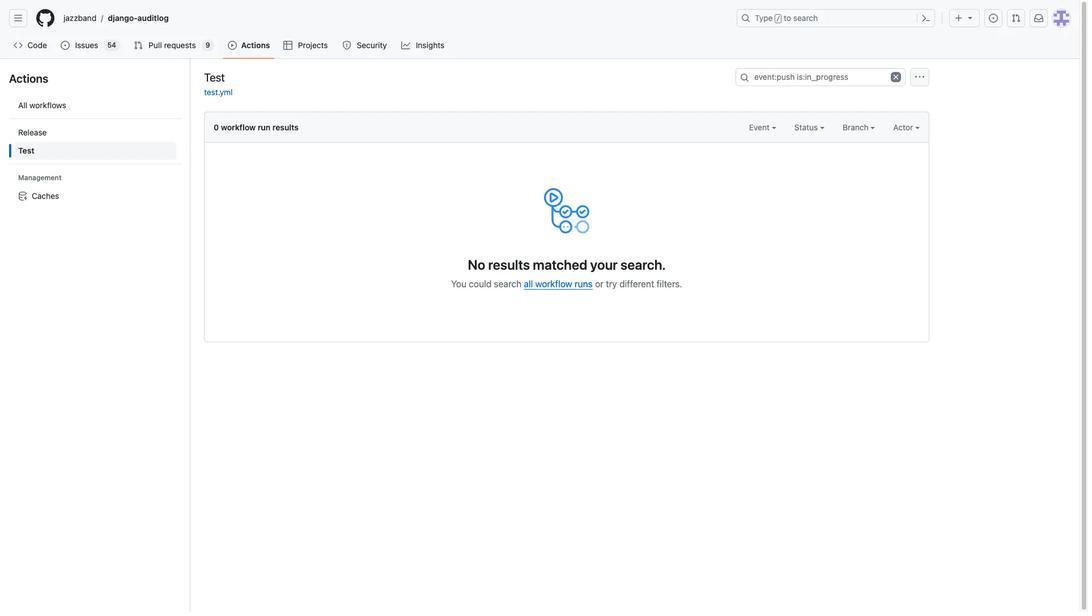 Task type: describe. For each thing, give the bounding box(es) containing it.
filter workflows element
[[14, 124, 176, 160]]

test link
[[14, 142, 176, 160]]

no
[[468, 257, 486, 273]]

projects
[[298, 40, 328, 50]]

search.
[[621, 257, 666, 273]]

all workflow runs link
[[524, 279, 593, 289]]

search image
[[740, 73, 750, 82]]

issue opened image
[[61, 41, 70, 50]]

workflows
[[29, 100, 66, 110]]

requests
[[164, 40, 196, 50]]

security link
[[338, 37, 392, 54]]

1 vertical spatial workflow
[[536, 279, 573, 289]]

actions link
[[223, 37, 275, 54]]

clear filters image
[[891, 72, 902, 82]]

show workflow options image
[[916, 73, 925, 82]]

Filter workflow runs search field
[[736, 68, 906, 86]]

your
[[591, 257, 618, 273]]

test.yml
[[204, 87, 233, 97]]

command palette image
[[922, 14, 931, 23]]

code link
[[9, 37, 52, 54]]

matched
[[533, 257, 588, 273]]

actor button
[[894, 121, 920, 133]]

event button
[[749, 121, 777, 133]]

all workflows
[[18, 100, 66, 110]]

notifications image
[[1035, 14, 1044, 23]]

code
[[28, 40, 47, 50]]

0 horizontal spatial search
[[494, 279, 522, 289]]

/ for jazzband
[[101, 13, 103, 23]]

status button
[[795, 121, 825, 133]]

git pull request image for issue opened image
[[134, 41, 143, 50]]

no results matched your search.
[[468, 257, 666, 273]]

0 vertical spatial workflow
[[221, 122, 256, 132]]

event
[[749, 122, 772, 132]]

0 vertical spatial results
[[273, 122, 299, 132]]

0
[[214, 122, 219, 132]]

test inside filter workflows element
[[18, 146, 34, 155]]

list containing jazzband
[[59, 9, 730, 27]]

django-auditlog link
[[103, 9, 173, 27]]

branch
[[843, 122, 871, 132]]

type / to search
[[755, 13, 818, 23]]

table image
[[284, 41, 293, 50]]

issue opened image
[[989, 14, 998, 23]]

/ for type
[[777, 15, 781, 23]]

or
[[595, 279, 604, 289]]

release link
[[14, 124, 176, 142]]

pull
[[149, 40, 162, 50]]

9
[[206, 41, 210, 49]]

graph image
[[402, 41, 411, 50]]

pull requests
[[149, 40, 196, 50]]

insights
[[416, 40, 445, 50]]

1 horizontal spatial results
[[488, 257, 530, 273]]

release
[[18, 128, 47, 137]]

code image
[[14, 41, 23, 50]]

0 horizontal spatial actions
[[9, 72, 48, 85]]

runs
[[575, 279, 593, 289]]

list containing all workflows
[[9, 92, 181, 210]]



Task type: vqa. For each thing, say whether or not it's contained in the screenshot.
the left THE UP-
no



Task type: locate. For each thing, give the bounding box(es) containing it.
git pull request image left pull
[[134, 41, 143, 50]]

test down release
[[18, 146, 34, 155]]

1 vertical spatial git pull request image
[[134, 41, 143, 50]]

1 horizontal spatial test
[[204, 71, 225, 84]]

actions right play image
[[241, 40, 270, 50]]

workflow
[[221, 122, 256, 132], [536, 279, 573, 289]]

you
[[451, 279, 467, 289]]

actions inside actions link
[[241, 40, 270, 50]]

0 horizontal spatial git pull request image
[[134, 41, 143, 50]]

run
[[258, 122, 271, 132]]

could
[[469, 279, 492, 289]]

jazzband
[[64, 13, 96, 23]]

search left all
[[494, 279, 522, 289]]

git pull request image right issue opened icon
[[1012, 14, 1021, 23]]

you could search all workflow runs or try different filters.
[[451, 279, 683, 289]]

management
[[18, 173, 62, 182]]

homepage image
[[36, 9, 54, 27]]

triangle down image
[[966, 13, 975, 22]]

0 workflow run results
[[214, 122, 299, 132]]

1 horizontal spatial /
[[777, 15, 781, 23]]

jazzband / django-auditlog
[[64, 13, 169, 23]]

github actions image
[[544, 188, 590, 234]]

0 vertical spatial actions
[[241, 40, 270, 50]]

0 horizontal spatial results
[[273, 122, 299, 132]]

try
[[606, 279, 617, 289]]

/ inside type / to search
[[777, 15, 781, 23]]

workflow down matched
[[536, 279, 573, 289]]

0 horizontal spatial test
[[18, 146, 34, 155]]

/ left to
[[777, 15, 781, 23]]

search right to
[[794, 13, 818, 23]]

1 vertical spatial results
[[488, 257, 530, 273]]

54
[[107, 41, 116, 49]]

issues
[[75, 40, 98, 50]]

0 vertical spatial test
[[204, 71, 225, 84]]

1 horizontal spatial git pull request image
[[1012, 14, 1021, 23]]

plus image
[[955, 14, 964, 23]]

jazzband link
[[59, 9, 101, 27]]

search
[[794, 13, 818, 23], [494, 279, 522, 289]]

1 vertical spatial actions
[[9, 72, 48, 85]]

results up all
[[488, 257, 530, 273]]

1 vertical spatial list
[[9, 92, 181, 210]]

0 vertical spatial list
[[59, 9, 730, 27]]

/ left django- at the left top of the page
[[101, 13, 103, 23]]

type
[[755, 13, 773, 23]]

results
[[273, 122, 299, 132], [488, 257, 530, 273]]

caches link
[[14, 187, 176, 205]]

status
[[795, 122, 820, 132]]

git pull request image
[[1012, 14, 1021, 23], [134, 41, 143, 50]]

git pull request image for issue opened icon
[[1012, 14, 1021, 23]]

test
[[204, 71, 225, 84], [18, 146, 34, 155]]

test.yml link
[[204, 87, 233, 97]]

None search field
[[736, 68, 906, 86]]

all workflows link
[[14, 96, 176, 115]]

to
[[784, 13, 792, 23]]

auditlog
[[138, 13, 169, 23]]

workflow right 0
[[221, 122, 256, 132]]

different
[[620, 279, 655, 289]]

results right run
[[273, 122, 299, 132]]

/
[[101, 13, 103, 23], [777, 15, 781, 23]]

0 vertical spatial search
[[794, 13, 818, 23]]

django-
[[108, 13, 138, 23]]

projects link
[[279, 37, 333, 54]]

play image
[[228, 41, 237, 50]]

all
[[524, 279, 533, 289]]

0 horizontal spatial workflow
[[221, 122, 256, 132]]

1 vertical spatial search
[[494, 279, 522, 289]]

actions up the all
[[9, 72, 48, 85]]

1 horizontal spatial actions
[[241, 40, 270, 50]]

caches
[[32, 191, 59, 201]]

security
[[357, 40, 387, 50]]

1 horizontal spatial workflow
[[536, 279, 573, 289]]

/ inside jazzband / django-auditlog
[[101, 13, 103, 23]]

test up the test.yml
[[204, 71, 225, 84]]

list
[[59, 9, 730, 27], [9, 92, 181, 210]]

insights link
[[397, 37, 450, 54]]

0 vertical spatial git pull request image
[[1012, 14, 1021, 23]]

0 horizontal spatial /
[[101, 13, 103, 23]]

filters.
[[657, 279, 683, 289]]

1 horizontal spatial search
[[794, 13, 818, 23]]

actions
[[241, 40, 270, 50], [9, 72, 48, 85]]

1 vertical spatial test
[[18, 146, 34, 155]]

shield image
[[342, 41, 352, 50]]

actor
[[894, 122, 916, 132]]

all
[[18, 100, 27, 110]]



